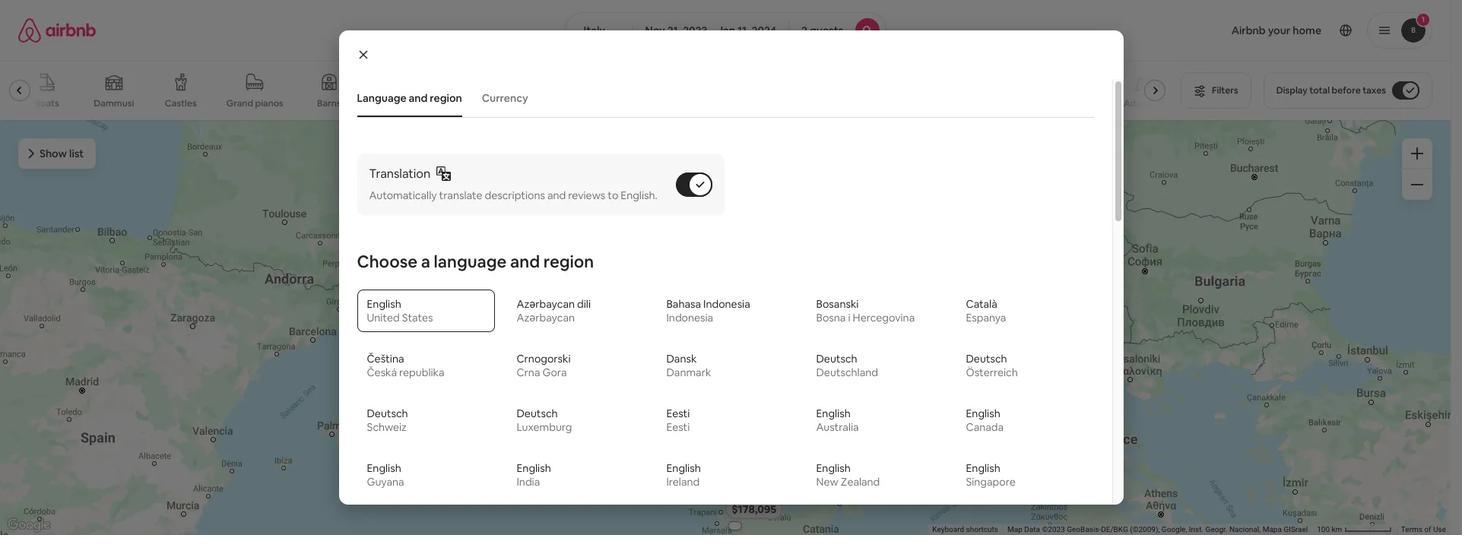 Task type: describe. For each thing, give the bounding box(es) containing it.
tab list inside "choose a language and currency" element
[[350, 79, 1094, 117]]

bahasa
[[667, 298, 701, 311]]

crnogorski
[[517, 352, 571, 366]]

inst.
[[1190, 526, 1204, 534]]

english for india
[[517, 462, 551, 476]]

india
[[517, 476, 540, 489]]

english for guyana
[[367, 462, 401, 476]]

shortcuts
[[967, 526, 999, 534]]

2 eesti from the top
[[667, 421, 690, 435]]

100 km
[[1318, 526, 1345, 534]]

pianos
[[255, 97, 284, 110]]

geogr.
[[1206, 526, 1228, 534]]

a
[[421, 251, 430, 272]]

english.
[[621, 189, 658, 203]]

österreich
[[966, 366, 1018, 380]]

$178,095
[[732, 503, 777, 516]]

taxes for display total before taxes
[[1363, 84, 1387, 97]]

english for australia
[[817, 407, 851, 421]]

kitchens
[[404, 97, 441, 110]]

2023
[[683, 24, 708, 37]]

english singapore
[[966, 462, 1016, 489]]

bosanski
[[817, 298, 859, 311]]

hercegovina
[[853, 311, 915, 325]]

of
[[1425, 526, 1432, 534]]

zealand
[[841, 476, 880, 489]]

deutsch österreich
[[966, 352, 1018, 380]]

show list
[[40, 147, 84, 161]]

barns
[[317, 97, 341, 110]]

castles
[[165, 97, 197, 110]]

english for singapore
[[966, 462, 1001, 476]]

map
[[1008, 526, 1023, 534]]

$34,952 $178,095
[[685, 287, 777, 516]]

currency
[[482, 91, 528, 105]]

croatia
[[781, 410, 821, 425]]

and inside button
[[409, 91, 428, 105]]

gisrael
[[1284, 526, 1309, 534]]

deutsch for luxemburg
[[517, 407, 558, 421]]

guyana
[[367, 476, 404, 489]]

schweiz
[[367, 421, 407, 435]]

grand pianos
[[227, 97, 284, 110]]

2 guests
[[802, 24, 844, 37]]

taxes for $28,388 monthly before taxes
[[829, 463, 857, 477]]

english for new
[[817, 462, 851, 476]]

$34,952
[[685, 287, 725, 300]]

in
[[725, 410, 735, 425]]

nov 21, 2023 – jan 11, 2024 button
[[633, 12, 790, 49]]

–
[[710, 24, 715, 37]]

language
[[357, 91, 407, 105]]

2024
[[752, 24, 777, 37]]

show list button
[[18, 138, 96, 169]]

villa in bajagić, croatia
[[700, 410, 821, 425]]

group for villa in bajagić, croatia
[[688, 237, 1186, 398]]

chef's
[[375, 97, 402, 110]]

monthly
[[746, 463, 789, 477]]

languages dialog
[[339, 30, 1124, 536]]

display total before taxes
[[1277, 84, 1387, 97]]

de/bkg
[[1102, 526, 1129, 534]]

keyboard shortcuts button
[[933, 525, 999, 536]]

$41,526 button
[[924, 398, 977, 419]]

km
[[1332, 526, 1343, 534]]

$178,095 button
[[725, 499, 784, 520]]

region inside language and region button
[[430, 91, 462, 105]]

dili
[[577, 298, 591, 311]]

ireland
[[667, 476, 700, 489]]

nov 21, 2023 – jan 11, 2024
[[646, 24, 777, 37]]

region inside language and region tab panel
[[544, 251, 594, 272]]

100
[[1318, 526, 1331, 534]]

canada
[[966, 421, 1004, 435]]

$28,388 monthly before taxes
[[700, 463, 857, 477]]

english guyana
[[367, 462, 404, 489]]

show
[[40, 147, 67, 161]]

$28,388
[[700, 463, 743, 477]]

google image
[[4, 516, 54, 536]]

language and region button
[[350, 84, 470, 113]]

eesti eesti
[[667, 407, 690, 435]]

2 guests button
[[789, 12, 887, 49]]

català espanya
[[966, 298, 1007, 325]]

gora
[[543, 366, 567, 380]]

map data ©2023 geobasis-de/bkg (©2009), google, inst. geogr. nacional, mapa gisrael
[[1008, 526, 1309, 534]]

profile element
[[905, 0, 1433, 61]]

česká
[[367, 366, 397, 380]]

danmark
[[667, 366, 711, 380]]

deutsch for österreich
[[966, 352, 1008, 366]]

čeština česká republika
[[367, 352, 445, 380]]



Task type: vqa. For each thing, say whether or not it's contained in the screenshot.
$41,526 "BUTTON"
yes



Task type: locate. For each thing, give the bounding box(es) containing it.
zoom in image
[[1412, 148, 1424, 160]]

crnogorski crna gora
[[517, 352, 571, 380]]

deutsch deutschland
[[817, 352, 879, 380]]

region
[[430, 91, 462, 105], [544, 251, 594, 272]]

keyboard shortcuts
[[933, 526, 999, 534]]

currency button
[[474, 84, 536, 113]]

bosna
[[817, 311, 846, 325]]

and for choose a language and region
[[510, 251, 540, 272]]

before for total
[[1332, 84, 1361, 97]]

1 eesti from the top
[[667, 407, 690, 421]]

language and region tab panel
[[351, 136, 1100, 536]]

language and region
[[357, 91, 462, 105]]

united
[[367, 311, 400, 325]]

eesti
[[667, 407, 690, 421], [667, 421, 690, 435]]

choose a language and currency element
[[348, 79, 1103, 536]]

english inside english australia
[[817, 407, 851, 421]]

english down eesti eesti
[[667, 462, 701, 476]]

1 azərbaycan from the top
[[517, 298, 575, 311]]

english inside english united states
[[367, 298, 401, 311]]

deutsch inside deutsch luxemburg
[[517, 407, 558, 421]]

1 vertical spatial and
[[548, 189, 566, 203]]

2 vertical spatial and
[[510, 251, 540, 272]]

group containing boats
[[0, 61, 1172, 120]]

and
[[409, 91, 428, 105], [548, 189, 566, 203], [510, 251, 540, 272]]

1 vertical spatial taxes
[[829, 463, 857, 477]]

camping
[[467, 97, 506, 110]]

english down canada
[[966, 462, 1001, 476]]

deutsch for deutschland
[[817, 352, 858, 366]]

deutsch inside deutsch deutschland
[[817, 352, 858, 366]]

taxes right 'total'
[[1363, 84, 1387, 97]]

1 horizontal spatial region
[[544, 251, 594, 272]]

tab list
[[350, 79, 1094, 117]]

espanya
[[966, 311, 1007, 325]]

list
[[69, 147, 84, 161]]

group for display total before taxes
[[0, 61, 1172, 120]]

terms
[[1402, 526, 1423, 534]]

tab list containing language and region
[[350, 79, 1094, 117]]

deutsch for schweiz
[[367, 407, 408, 421]]

0 vertical spatial group
[[0, 61, 1172, 120]]

english for canada
[[966, 407, 1001, 421]]

english down luxemburg
[[517, 462, 551, 476]]

1 vertical spatial group
[[688, 237, 1186, 398]]

english left states
[[367, 298, 401, 311]]

before for monthly
[[791, 463, 827, 477]]

nov
[[646, 24, 665, 37]]

0 horizontal spatial taxes
[[829, 463, 857, 477]]

english australia
[[817, 407, 859, 435]]

$41,526
[[931, 402, 970, 416]]

None search field
[[565, 12, 887, 49]]

$29,913 button
[[628, 197, 680, 218]]

before right monthly
[[791, 463, 827, 477]]

before right 'total'
[[1332, 84, 1361, 97]]

choose a language and region
[[357, 251, 594, 272]]

use
[[1434, 526, 1447, 534]]

none search field containing italy
[[565, 12, 887, 49]]

deutsch down česká
[[367, 407, 408, 421]]

choose
[[357, 251, 418, 272]]

english inside the english singapore
[[966, 462, 1001, 476]]

terms of use link
[[1402, 526, 1447, 534]]

azərbaycan
[[517, 298, 575, 311], [517, 311, 575, 325]]

deutsch inside deutsch österreich
[[966, 352, 1008, 366]]

english inside english canada
[[966, 407, 1001, 421]]

taxes down australia
[[829, 463, 857, 477]]

azərbaycan dili azərbaycan
[[517, 298, 591, 325]]

deutschland
[[817, 366, 879, 380]]

group inside google map
showing 24 stays. region
[[688, 237, 1186, 398]]

nacional,
[[1230, 526, 1261, 534]]

11,
[[738, 24, 750, 37]]

new
[[817, 476, 839, 489]]

before inside google map
showing 24 stays. region
[[791, 463, 827, 477]]

català
[[966, 298, 998, 311]]

english down deutschland on the bottom of the page
[[817, 407, 851, 421]]

0 vertical spatial region
[[430, 91, 462, 105]]

i
[[849, 311, 851, 325]]

english for ireland
[[667, 462, 701, 476]]

republika
[[399, 366, 445, 380]]

$103,454 button
[[695, 307, 754, 328]]

deutsch down bosna
[[817, 352, 858, 366]]

group
[[0, 61, 1172, 120], [688, 237, 1186, 398]]

taxes inside google map
showing 24 stays. region
[[829, 463, 857, 477]]

reviews
[[568, 189, 606, 203]]

0 vertical spatial and
[[409, 91, 428, 105]]

luxemburg
[[517, 421, 572, 435]]

21,
[[668, 24, 681, 37]]

dansk danmark
[[667, 352, 711, 380]]

indonesia
[[704, 298, 751, 311], [667, 311, 714, 325]]

0 horizontal spatial before
[[791, 463, 827, 477]]

region up "dili"
[[544, 251, 594, 272]]

english
[[367, 298, 401, 311], [817, 407, 851, 421], [966, 407, 1001, 421], [367, 462, 401, 476], [517, 462, 551, 476], [667, 462, 701, 476], [817, 462, 851, 476], [966, 462, 1001, 476]]

deutsch schweiz
[[367, 407, 408, 435]]

language
[[434, 251, 507, 272]]

čeština
[[367, 352, 404, 366]]

to
[[608, 189, 619, 203]]

2 azərbaycan from the top
[[517, 311, 575, 325]]

and for automatically translate descriptions and reviews to english.
[[548, 189, 566, 203]]

$103,454
[[702, 311, 748, 324]]

dansk
[[667, 352, 697, 366]]

english down schweiz
[[367, 462, 401, 476]]

crna
[[517, 366, 540, 380]]

deutsch luxemburg
[[517, 407, 572, 435]]

adapted
[[1124, 97, 1162, 110]]

0 horizontal spatial and
[[409, 91, 428, 105]]

google map
showing 24 stays. region
[[0, 115, 1451, 536]]

100 km button
[[1313, 525, 1397, 536]]

states
[[402, 311, 433, 325]]

0 vertical spatial taxes
[[1363, 84, 1387, 97]]

0 horizontal spatial region
[[430, 91, 462, 105]]

bosanski bosna i hercegovina
[[817, 298, 915, 325]]

2
[[802, 24, 808, 37]]

english for united
[[367, 298, 401, 311]]

0 vertical spatial before
[[1332, 84, 1361, 97]]

grand
[[227, 97, 253, 110]]

descriptions
[[485, 189, 545, 203]]

english down australia
[[817, 462, 851, 476]]

australia
[[817, 421, 859, 435]]

and left 'reviews' at the top left of the page
[[548, 189, 566, 203]]

guests
[[810, 24, 844, 37]]

zoom out image
[[1412, 179, 1424, 191]]

italy
[[584, 24, 605, 37]]

and right language
[[510, 251, 540, 272]]

english new zealand
[[817, 462, 880, 489]]

©2023
[[1042, 526, 1066, 534]]

english inside english new zealand
[[817, 462, 851, 476]]

deutsch down crna
[[517, 407, 558, 421]]

terms of use
[[1402, 526, 1447, 534]]

deutsch down 'espanya'
[[966, 352, 1008, 366]]

1 horizontal spatial taxes
[[1363, 84, 1387, 97]]

chef's kitchens
[[375, 97, 441, 110]]

english down österreich
[[966, 407, 1001, 421]]

english united states
[[367, 298, 433, 325]]

translation
[[369, 166, 431, 182]]

2 horizontal spatial and
[[548, 189, 566, 203]]

villa
[[700, 410, 723, 425]]

1 horizontal spatial and
[[510, 251, 540, 272]]

and right chef's
[[409, 91, 428, 105]]

dammusi
[[94, 97, 134, 110]]

keyboard
[[933, 526, 965, 534]]

jan
[[718, 24, 736, 37]]

1 horizontal spatial before
[[1332, 84, 1361, 97]]

deutsch
[[817, 352, 858, 366], [966, 352, 1008, 366], [367, 407, 408, 421], [517, 407, 558, 421]]

english inside "english guyana"
[[367, 462, 401, 476]]

1 vertical spatial before
[[791, 463, 827, 477]]

translate
[[439, 189, 483, 203]]

1 vertical spatial region
[[544, 251, 594, 272]]

google,
[[1162, 526, 1188, 534]]

automatically
[[369, 189, 437, 203]]

$34,952 button
[[678, 283, 732, 304]]

italy button
[[565, 12, 633, 49]]

region left camping
[[430, 91, 462, 105]]



